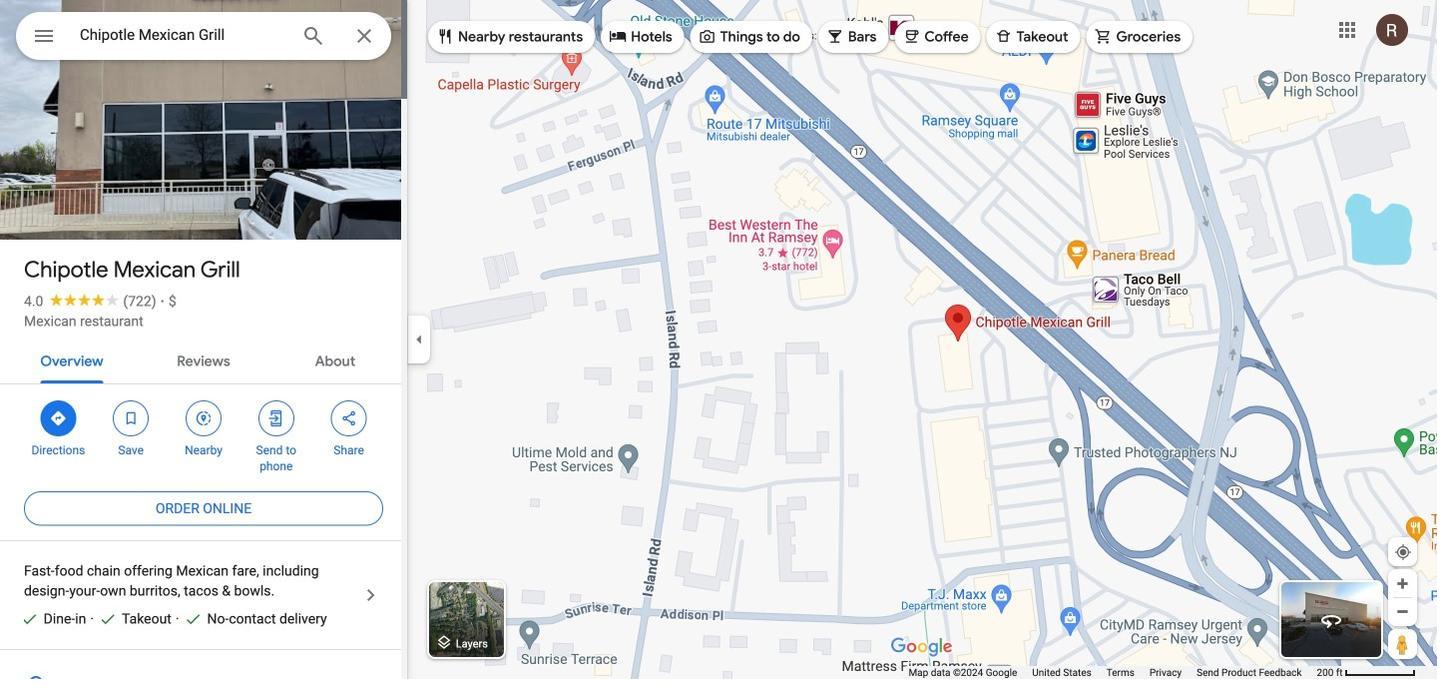 Task type: describe. For each thing, give the bounding box(es) containing it.
google account: ritika waknis  
(ritika.waknis@adept.ai) image
[[1377, 14, 1409, 46]]

price: inexpensive element
[[169, 293, 176, 310]]

show street view coverage image
[[1389, 629, 1418, 659]]

zoom out image
[[1396, 604, 1411, 619]]

actions for chipotle mexican grill region
[[0, 384, 407, 484]]

photo of chipotle mexican grill image
[[0, 0, 407, 391]]

none field inside google maps element
[[80, 23, 286, 47]]

google maps element
[[0, 0, 1438, 679]]

street view image
[[1320, 608, 1344, 632]]

722 reviews element
[[123, 293, 156, 310]]

show your location image
[[1395, 543, 1413, 561]]

serves dine-in group
[[12, 609, 86, 629]]

collapse side panel image
[[408, 329, 430, 350]]

none search field inside google maps element
[[16, 12, 391, 66]]

offers takeout group
[[90, 609, 172, 629]]



Task type: locate. For each thing, give the bounding box(es) containing it.
has no-contact delivery group
[[176, 609, 327, 629]]

4.0 stars image
[[43, 293, 123, 306]]

None search field
[[16, 12, 391, 66]]

chipotle mexican grill main content
[[0, 0, 407, 679]]

zoom in image
[[1396, 576, 1411, 591]]

tab list inside google maps element
[[0, 336, 407, 383]]

None field
[[80, 23, 286, 47]]

tab list
[[0, 336, 407, 383]]



Task type: vqa. For each thing, say whether or not it's contained in the screenshot.
serves dine-in group
yes



